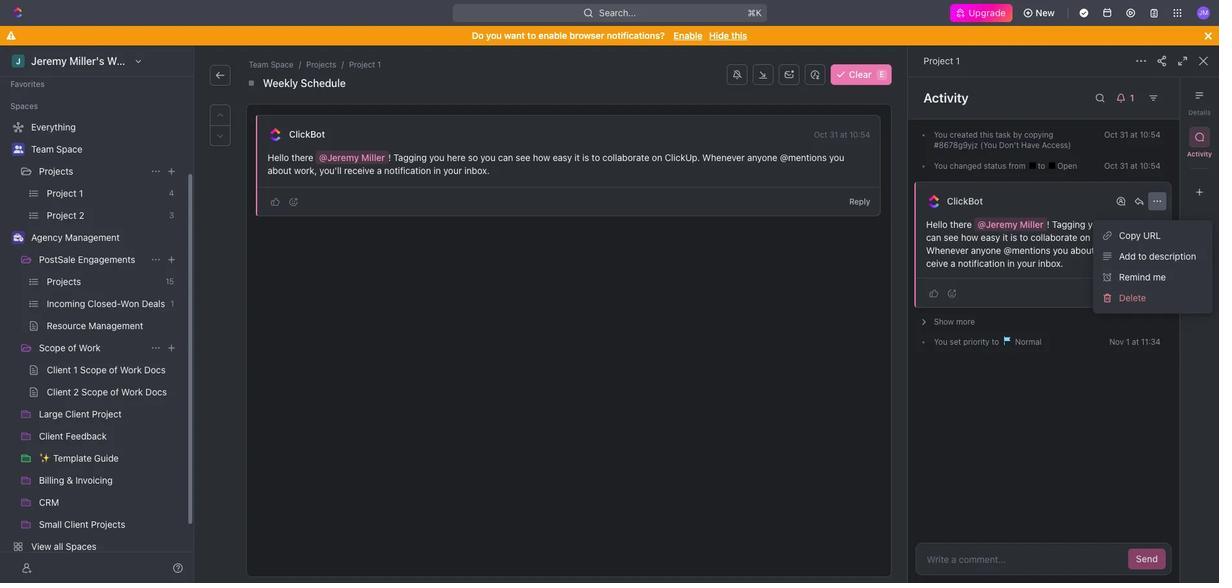 Task type: locate. For each thing, give the bounding box(es) containing it.
project 1
[[924, 55, 960, 66]]

work, inside '! tagging you here so you can see how easy it is to collaborate on clickup. whenever anyone @mentions you about work, you'll re ceive a notification in your inbox.'
[[1097, 245, 1120, 256]]

0 vertical spatial work,
[[294, 165, 317, 176]]

hello inside task sidebar content section
[[926, 219, 948, 230]]

collaborate inside '! tagging you here so you can see how easy it is to collaborate on clickup. whenever anyone @mentions you about work, you'll re ceive a notification in your inbox.'
[[1031, 232, 1077, 243]]

work, inside ! tagging you here so you can see how easy it is to collaborate on clickup. whenever anyone @mentions you about work, you'll receive a notification in your inbox.
[[294, 165, 317, 176]]

notifications?
[[607, 30, 665, 41]]

/
[[299, 60, 301, 69], [341, 60, 344, 69]]

0 vertical spatial team space link
[[246, 58, 296, 71]]

you
[[934, 130, 948, 140], [934, 161, 948, 171], [934, 337, 948, 347]]

hello there down changed
[[926, 219, 974, 230]]

1 horizontal spatial about
[[1071, 245, 1095, 256]]

1 vertical spatial here
[[1105, 219, 1124, 230]]

you'll inside ! tagging you here so you can see how easy it is to collaborate on clickup. whenever anyone @mentions you about work, you'll receive a notification in your inbox.
[[319, 165, 342, 176]]

1 vertical spatial space
[[56, 144, 82, 155]]

projects up schedule
[[306, 60, 336, 69]]

activity inside task sidebar navigation tab list
[[1187, 150, 1212, 158]]

reply for the left the reply button
[[849, 197, 870, 207]]

0 horizontal spatial reply
[[849, 197, 870, 207]]

work, down copy
[[1097, 245, 1120, 256]]

hello there down clickbot 'button' at the top of the page
[[268, 152, 316, 163]]

this right hide on the top of page
[[731, 30, 747, 41]]

/ up schedule
[[341, 60, 344, 69]]

there for a
[[291, 152, 313, 163]]

1 vertical spatial there
[[950, 219, 972, 230]]

clickbot inside task sidebar content section
[[947, 196, 983, 207]]

1 horizontal spatial reply
[[1138, 288, 1159, 298]]

you inside you created this task by copying #8678g9yjz (you don't have access)
[[934, 130, 948, 140]]

team inside 'link'
[[31, 144, 54, 155]]

favorites
[[10, 79, 45, 89]]

1 vertical spatial how
[[961, 232, 978, 243]]

0 horizontal spatial work,
[[294, 165, 317, 176]]

agency
[[31, 232, 63, 243]]

team up 'weekly'
[[249, 60, 268, 69]]

anyone for ceive
[[971, 245, 1001, 256]]

1
[[956, 55, 960, 66], [377, 60, 381, 69], [1126, 337, 1130, 347]]

tagging inside '! tagging you here so you can see how easy it is to collaborate on clickup. whenever anyone @mentions you about work, you'll re ceive a notification in your inbox.'
[[1052, 219, 1085, 230]]

1 vertical spatial activity
[[1187, 150, 1212, 158]]

1 vertical spatial can
[[926, 232, 941, 243]]

oct 31 at 10:54 for changed status from
[[1104, 161, 1161, 171]]

clickbot inside 'button'
[[289, 129, 325, 140]]

activity
[[924, 90, 969, 105], [1187, 150, 1212, 158]]

tagging inside ! tagging you here so you can see how easy it is to collaborate on clickup. whenever anyone @mentions you about work, you'll receive a notification in your inbox.
[[393, 152, 427, 163]]

you'll
[[319, 165, 342, 176], [1122, 245, 1145, 256]]

0 vertical spatial easy
[[553, 152, 572, 163]]

0 horizontal spatial reply button
[[844, 194, 875, 210]]

you'll inside '! tagging you here so you can see how easy it is to collaborate on clickup. whenever anyone @mentions you about work, you'll re ceive a notification in your inbox.'
[[1122, 245, 1145, 256]]

anyone inside '! tagging you here so you can see how easy it is to collaborate on clickup. whenever anyone @mentions you about work, you'll re ceive a notification in your inbox.'
[[971, 245, 1001, 256]]

1 vertical spatial team space link
[[31, 139, 179, 160]]

! tagging you here so you can see how easy it is to collaborate on clickup. whenever anyone @mentions you about work, you'll re ceive a notification in your inbox.
[[926, 219, 1160, 269]]

see inside '! tagging you here so you can see how easy it is to collaborate on clickup. whenever anyone @mentions you about work, you'll re ceive a notification in your inbox.'
[[944, 232, 959, 243]]

1 vertical spatial a
[[951, 258, 955, 269]]

about for a
[[268, 165, 292, 176]]

0 vertical spatial clickbot
[[289, 129, 325, 140]]

hello there for ceive
[[926, 219, 974, 230]]

0 horizontal spatial here
[[447, 152, 466, 163]]

0 horizontal spatial so
[[468, 152, 478, 163]]

projects inside sidebar navigation
[[39, 166, 73, 177]]

0 horizontal spatial hello
[[268, 152, 289, 163]]

whenever inside ! tagging you here so you can see how easy it is to collaborate on clickup. whenever anyone @mentions you about work, you'll receive a notification in your inbox.
[[702, 152, 745, 163]]

0 vertical spatial reply button
[[844, 194, 875, 210]]

team for team space
[[31, 144, 54, 155]]

0 horizontal spatial you'll
[[319, 165, 342, 176]]

hello there inside task sidebar content section
[[926, 219, 974, 230]]

team space link
[[246, 58, 296, 71], [31, 139, 179, 160]]

1 for nov 1 at 11:34
[[1126, 337, 1130, 347]]

easy for a
[[553, 152, 572, 163]]

new
[[1036, 7, 1055, 18]]

it inside ! tagging you here so you can see how easy it is to collaborate on clickup. whenever anyone @mentions you about work, you'll receive a notification in your inbox.
[[574, 152, 580, 163]]

hello for ceive
[[926, 219, 948, 230]]

1 vertical spatial your
[[1017, 258, 1036, 269]]

team space link inside sidebar navigation
[[31, 139, 179, 160]]

copying
[[1024, 130, 1053, 140]]

1 horizontal spatial clickup.
[[1093, 232, 1128, 243]]

0 horizontal spatial !
[[388, 152, 391, 163]]

0 horizontal spatial about
[[268, 165, 292, 176]]

/ up weekly schedule
[[299, 60, 301, 69]]

0 horizontal spatial activity
[[924, 90, 969, 105]]

notification inside ! tagging you here so you can see how easy it is to collaborate on clickup. whenever anyone @mentions you about work, you'll receive a notification in your inbox.
[[384, 165, 431, 176]]

1 horizontal spatial you'll
[[1122, 245, 1145, 256]]

notification inside '! tagging you here so you can see how easy it is to collaborate on clickup. whenever anyone @mentions you about work, you'll re ceive a notification in your inbox.'
[[958, 258, 1005, 269]]

0 horizontal spatial is
[[582, 152, 589, 163]]

0 horizontal spatial there
[[291, 152, 313, 163]]

1 vertical spatial clickup.
[[1093, 232, 1128, 243]]

on
[[652, 152, 662, 163], [1080, 232, 1090, 243]]

can for ceive
[[926, 232, 941, 243]]

! inside ! tagging you here so you can see how easy it is to collaborate on clickup. whenever anyone @mentions you about work, you'll receive a notification in your inbox.
[[388, 152, 391, 163]]

0 horizontal spatial easy
[[553, 152, 572, 163]]

upgrade link
[[950, 4, 1012, 22]]

(you
[[980, 140, 997, 150]]

send
[[1136, 553, 1158, 564]]

0 vertical spatial tagging
[[393, 152, 427, 163]]

on inside '! tagging you here so you can see how easy it is to collaborate on clickup. whenever anyone @mentions you about work, you'll re ceive a notification in your inbox.'
[[1080, 232, 1090, 243]]

0 horizontal spatial /
[[299, 60, 301, 69]]

1 horizontal spatial work,
[[1097, 245, 1120, 256]]

0 horizontal spatial how
[[533, 152, 550, 163]]

0 vertical spatial your
[[443, 165, 462, 176]]

0 horizontal spatial team
[[31, 144, 54, 155]]

1 inside task sidebar content section
[[1126, 337, 1130, 347]]

anyone for a
[[747, 152, 777, 163]]

0 vertical spatial this
[[731, 30, 747, 41]]

1 vertical spatial @mentions
[[1004, 245, 1050, 256]]

there for ceive
[[950, 219, 972, 230]]

to inside '! tagging you here so you can see how easy it is to collaborate on clickup. whenever anyone @mentions you about work, you'll re ceive a notification in your inbox.'
[[1020, 232, 1028, 243]]

@mentions inside ! tagging you here so you can see how easy it is to collaborate on clickup. whenever anyone @mentions you about work, you'll receive a notification in your inbox.
[[780, 152, 827, 163]]

1 horizontal spatial this
[[980, 130, 993, 140]]

work, for a
[[294, 165, 317, 176]]

postsale engagements
[[39, 254, 135, 265]]

your inside ! tagging you here so you can see how easy it is to collaborate on clickup. whenever anyone @mentions you about work, you'll receive a notification in your inbox.
[[443, 165, 462, 176]]

1 horizontal spatial your
[[1017, 258, 1036, 269]]

easy inside ! tagging you here so you can see how easy it is to collaborate on clickup. whenever anyone @mentions you about work, you'll receive a notification in your inbox.
[[553, 152, 572, 163]]

a
[[377, 165, 382, 176], [951, 258, 955, 269]]

at for created this task by copying
[[1130, 130, 1138, 140]]

@mentions for ceive
[[1004, 245, 1050, 256]]

on for ceive
[[1080, 232, 1090, 243]]

clickbot button
[[288, 129, 326, 140]]

0 vertical spatial space
[[271, 60, 293, 69]]

1 / from the left
[[299, 60, 301, 69]]

1 vertical spatial clickbot
[[947, 196, 983, 207]]

2 you from the top
[[934, 161, 948, 171]]

of
[[68, 342, 76, 353]]

tree containing team space
[[5, 117, 182, 579]]

is for ceive
[[1010, 232, 1017, 243]]

you'll down copy
[[1122, 245, 1145, 256]]

it inside '! tagging you here so you can see how easy it is to collaborate on clickup. whenever anyone @mentions you about work, you'll re ceive a notification in your inbox.'
[[1003, 232, 1008, 243]]

nov 1 at 11:34
[[1109, 337, 1161, 347]]

there down changed
[[950, 219, 972, 230]]

agency management link
[[31, 227, 179, 248]]

0 horizontal spatial your
[[443, 165, 462, 176]]

space for team space
[[56, 144, 82, 155]]

10:54 for changed status from
[[1140, 161, 1161, 171]]

do
[[472, 30, 484, 41]]

1 horizontal spatial !
[[1047, 219, 1050, 230]]

1 vertical spatial easy
[[981, 232, 1000, 243]]

1 horizontal spatial space
[[271, 60, 293, 69]]

1 horizontal spatial collaborate
[[1031, 232, 1077, 243]]

31
[[829, 130, 838, 140], [1120, 130, 1128, 140], [1120, 161, 1128, 171]]

so
[[468, 152, 478, 163], [1127, 219, 1136, 230]]

! inside '! tagging you here so you can see how easy it is to collaborate on clickup. whenever anyone @mentions you about work, you'll re ceive a notification in your inbox.'
[[1047, 219, 1050, 230]]

collaborate inside ! tagging you here so you can see how easy it is to collaborate on clickup. whenever anyone @mentions you about work, you'll receive a notification in your inbox.
[[602, 152, 649, 163]]

so inside ! tagging you here so you can see how easy it is to collaborate on clickup. whenever anyone @mentions you about work, you'll receive a notification in your inbox.
[[468, 152, 478, 163]]

this
[[731, 30, 747, 41], [980, 130, 993, 140]]

1 vertical spatial reply button
[[1132, 285, 1164, 301]]

there down clickbot 'button' at the top of the page
[[291, 152, 313, 163]]

your
[[443, 165, 462, 176], [1017, 258, 1036, 269]]

favorites button
[[5, 77, 50, 92]]

1 vertical spatial hello there
[[926, 219, 974, 230]]

at
[[840, 130, 847, 140], [1130, 130, 1138, 140], [1130, 161, 1138, 171], [1132, 337, 1139, 347]]

1 horizontal spatial in
[[1007, 258, 1015, 269]]

0 vertical spatial inbox.
[[464, 165, 490, 176]]

activity down project 1
[[924, 90, 969, 105]]

you up #8678g9yjz
[[934, 130, 948, 140]]

0 vertical spatial is
[[582, 152, 589, 163]]

1 vertical spatial so
[[1127, 219, 1136, 230]]

@mentions
[[780, 152, 827, 163], [1004, 245, 1050, 256]]

1 vertical spatial collaborate
[[1031, 232, 1077, 243]]

whenever
[[702, 152, 745, 163], [926, 245, 968, 256]]

there inside task sidebar content section
[[950, 219, 972, 230]]

clickbot down changed
[[947, 196, 983, 207]]

clickbot
[[289, 129, 325, 140], [947, 196, 983, 207]]

tagging
[[393, 152, 427, 163], [1052, 219, 1085, 230]]

is inside ! tagging you here so you can see how easy it is to collaborate on clickup. whenever anyone @mentions you about work, you'll receive a notification in your inbox.
[[582, 152, 589, 163]]

inbox.
[[464, 165, 490, 176], [1038, 258, 1063, 269]]

work
[[79, 342, 101, 353]]

0 horizontal spatial it
[[574, 152, 580, 163]]

weekly schedule link
[[260, 75, 348, 91]]

about for ceive
[[1071, 245, 1095, 256]]

space inside sidebar navigation
[[56, 144, 82, 155]]

in
[[434, 165, 441, 176], [1007, 258, 1015, 269]]

see inside ! tagging you here so you can see how easy it is to collaborate on clickup. whenever anyone @mentions you about work, you'll receive a notification in your inbox.
[[516, 152, 530, 163]]

remind
[[1119, 271, 1150, 282]]

weekly schedule
[[263, 77, 346, 89]]

1 horizontal spatial clickbot
[[947, 196, 983, 207]]

this up (you
[[980, 130, 993, 140]]

0 vertical spatial team
[[249, 60, 268, 69]]

1 vertical spatial it
[[1003, 232, 1008, 243]]

your inside '! tagging you here so you can see how easy it is to collaborate on clickup. whenever anyone @mentions you about work, you'll re ceive a notification in your inbox.'
[[1017, 258, 1036, 269]]

reply button inside task sidebar content section
[[1132, 285, 1164, 301]]

you
[[486, 30, 502, 41], [429, 152, 444, 163], [480, 152, 496, 163], [829, 152, 844, 163], [1088, 219, 1103, 230], [1139, 219, 1154, 230], [1053, 245, 1068, 256]]

activity down details
[[1187, 150, 1212, 158]]

to
[[527, 30, 536, 41], [592, 152, 600, 163], [1038, 161, 1047, 171], [1020, 232, 1028, 243], [1138, 251, 1147, 262], [992, 337, 999, 347]]

easy for ceive
[[981, 232, 1000, 243]]

1 horizontal spatial 1
[[956, 55, 960, 66]]

is inside '! tagging you here so you can see how easy it is to collaborate on clickup. whenever anyone @mentions you about work, you'll re ceive a notification in your inbox.'
[[1010, 232, 1017, 243]]

projects link up schedule
[[304, 58, 339, 71]]

1 horizontal spatial reply button
[[1132, 285, 1164, 301]]

@mentions inside '! tagging you here so you can see how easy it is to collaborate on clickup. whenever anyone @mentions you about work, you'll re ceive a notification in your inbox.'
[[1004, 245, 1050, 256]]

1 horizontal spatial is
[[1010, 232, 1017, 243]]

0 vertical spatial how
[[533, 152, 550, 163]]

0 horizontal spatial can
[[498, 152, 513, 163]]

about left add on the right top of page
[[1071, 245, 1095, 256]]

work,
[[294, 165, 317, 176], [1097, 245, 1120, 256]]

projects link down team space
[[39, 161, 145, 182]]

copy url
[[1119, 230, 1161, 241]]

you left the set
[[934, 337, 948, 347]]

1 vertical spatial notification
[[958, 258, 1005, 269]]

! tagging you here so you can see how easy it is to collaborate on clickup. whenever anyone @mentions you about work, you'll receive a notification in your inbox.
[[268, 152, 847, 176]]

reply inside task sidebar content section
[[1138, 288, 1159, 298]]

1 horizontal spatial /
[[341, 60, 344, 69]]

see
[[516, 152, 530, 163], [944, 232, 959, 243]]

team right user group image
[[31, 144, 54, 155]]

collaborate
[[602, 152, 649, 163], [1031, 232, 1077, 243]]

0 vertical spatial activity
[[924, 90, 969, 105]]

0 vertical spatial a
[[377, 165, 382, 176]]

about inside '! tagging you here so you can see how easy it is to collaborate on clickup. whenever anyone @mentions you about work, you'll re ceive a notification in your inbox.'
[[1071, 245, 1095, 256]]

notification
[[384, 165, 431, 176], [958, 258, 1005, 269]]

0 vertical spatial collaborate
[[602, 152, 649, 163]]

can inside ! tagging you here so you can see how easy it is to collaborate on clickup. whenever anyone @mentions you about work, you'll receive a notification in your inbox.
[[498, 152, 513, 163]]

0 horizontal spatial a
[[377, 165, 382, 176]]

0 horizontal spatial collaborate
[[602, 152, 649, 163]]

1 horizontal spatial on
[[1080, 232, 1090, 243]]

0 vertical spatial reply
[[849, 197, 870, 207]]

0 vertical spatial notification
[[384, 165, 431, 176]]

space up 'weekly'
[[271, 60, 293, 69]]

1 vertical spatial projects
[[39, 166, 73, 177]]

here
[[447, 152, 466, 163], [1105, 219, 1124, 230]]

clickup.
[[665, 152, 700, 163], [1093, 232, 1128, 243]]

you'll left receive
[[319, 165, 342, 176]]

space right user group image
[[56, 144, 82, 155]]

0 horizontal spatial tagging
[[393, 152, 427, 163]]

2 vertical spatial you
[[934, 337, 948, 347]]

0 vertical spatial hello
[[268, 152, 289, 163]]

here for ceive
[[1105, 219, 1124, 230]]

so inside '! tagging you here so you can see how easy it is to collaborate on clickup. whenever anyone @mentions you about work, you'll re ceive a notification in your inbox.'
[[1127, 219, 1136, 230]]

about down clickbot 'button' at the top of the page
[[268, 165, 292, 176]]

activity inside task sidebar content section
[[924, 90, 969, 105]]

1 vertical spatial reply
[[1138, 288, 1159, 298]]

0 vertical spatial clickup.
[[665, 152, 700, 163]]

0 vertical spatial anyone
[[747, 152, 777, 163]]

clickup. inside '! tagging you here so you can see how easy it is to collaborate on clickup. whenever anyone @mentions you about work, you'll re ceive a notification in your inbox.'
[[1093, 232, 1128, 243]]

in inside '! tagging you here so you can see how easy it is to collaborate on clickup. whenever anyone @mentions you about work, you'll re ceive a notification in your inbox.'
[[1007, 258, 1015, 269]]

0 horizontal spatial team space link
[[31, 139, 179, 160]]

projects
[[306, 60, 336, 69], [39, 166, 73, 177]]

1 horizontal spatial notification
[[958, 258, 1005, 269]]

space
[[271, 60, 293, 69], [56, 144, 82, 155]]

enable
[[538, 30, 567, 41]]

0 horizontal spatial in
[[434, 165, 441, 176]]

projects down team space
[[39, 166, 73, 177]]

oct for created this task by copying
[[1104, 130, 1118, 140]]

about inside ! tagging you here so you can see how easy it is to collaborate on clickup. whenever anyone @mentions you about work, you'll receive a notification in your inbox.
[[268, 165, 292, 176]]

1 vertical spatial this
[[980, 130, 993, 140]]

you for set priority to
[[934, 337, 948, 347]]

1 horizontal spatial hello
[[926, 219, 948, 230]]

!
[[388, 152, 391, 163], [1047, 219, 1050, 230]]

! for a
[[388, 152, 391, 163]]

project 1 link down upgrade link
[[924, 55, 960, 66]]

you left changed
[[934, 161, 948, 171]]

status
[[984, 161, 1006, 171]]

collaborate for a
[[602, 152, 649, 163]]

description
[[1149, 251, 1196, 262]]

by
[[1013, 130, 1022, 140]]

new button
[[1017, 3, 1062, 23]]

you for changed status from
[[934, 161, 948, 171]]

1 you from the top
[[934, 130, 948, 140]]

easy inside '! tagging you here so you can see how easy it is to collaborate on clickup. whenever anyone @mentions you about work, you'll re ceive a notification in your inbox.'
[[981, 232, 1000, 243]]

1 vertical spatial !
[[1047, 219, 1050, 230]]

0 horizontal spatial notification
[[384, 165, 431, 176]]

url
[[1143, 230, 1161, 241]]

clickup. inside ! tagging you here so you can see how easy it is to collaborate on clickup. whenever anyone @mentions you about work, you'll receive a notification in your inbox.
[[665, 152, 700, 163]]

here inside '! tagging you here so you can see how easy it is to collaborate on clickup. whenever anyone @mentions you about work, you'll re ceive a notification in your inbox.'
[[1105, 219, 1124, 230]]

add to description button
[[1098, 246, 1207, 267]]

3 you from the top
[[934, 337, 948, 347]]

whenever inside '! tagging you here so you can see how easy it is to collaborate on clickup. whenever anyone @mentions you about work, you'll re ceive a notification in your inbox.'
[[926, 245, 968, 256]]

how inside '! tagging you here so you can see how easy it is to collaborate on clickup. whenever anyone @mentions you about work, you'll re ceive a notification in your inbox.'
[[961, 232, 978, 243]]

to inside ! tagging you here so you can see how easy it is to collaborate on clickup. whenever anyone @mentions you about work, you'll receive a notification in your inbox.
[[592, 152, 600, 163]]

clickbot down weekly schedule
[[289, 129, 325, 140]]

team
[[249, 60, 268, 69], [31, 144, 54, 155]]

hello there for a
[[268, 152, 316, 163]]

tagging for a
[[393, 152, 427, 163]]

see for ceive
[[944, 232, 959, 243]]

how for ceive
[[961, 232, 978, 243]]

here inside ! tagging you here so you can see how easy it is to collaborate on clickup. whenever anyone @mentions you about work, you'll receive a notification in your inbox.
[[447, 152, 466, 163]]

oct
[[814, 130, 827, 140], [1104, 130, 1118, 140], [1104, 161, 1118, 171]]

agency management
[[31, 232, 120, 243]]

reply button
[[844, 194, 875, 210], [1132, 285, 1164, 301]]

see for a
[[516, 152, 530, 163]]

anyone inside ! tagging you here so you can see how easy it is to collaborate on clickup. whenever anyone @mentions you about work, you'll receive a notification in your inbox.
[[747, 152, 777, 163]]

search...
[[599, 7, 636, 18]]

this inside you created this task by copying #8678g9yjz (you don't have access)
[[980, 130, 993, 140]]

1 horizontal spatial so
[[1127, 219, 1136, 230]]

is for a
[[582, 152, 589, 163]]

0 vertical spatial so
[[468, 152, 478, 163]]

work, down clickbot 'button' at the top of the page
[[294, 165, 317, 176]]

management
[[65, 232, 120, 243]]

reply
[[849, 197, 870, 207], [1138, 288, 1159, 298]]

it
[[574, 152, 580, 163], [1003, 232, 1008, 243]]

1 vertical spatial see
[[944, 232, 959, 243]]

how inside ! tagging you here so you can see how easy it is to collaborate on clickup. whenever anyone @mentions you about work, you'll receive a notification in your inbox.
[[533, 152, 550, 163]]

tree
[[5, 117, 182, 579]]

1 horizontal spatial whenever
[[926, 245, 968, 256]]

have
[[1021, 140, 1040, 150]]

on inside ! tagging you here so you can see how easy it is to collaborate on clickup. whenever anyone @mentions you about work, you'll receive a notification in your inbox.
[[652, 152, 662, 163]]

1 vertical spatial in
[[1007, 258, 1015, 269]]

#8678g9yjz
[[934, 140, 978, 150]]

can inside '! tagging you here so you can see how easy it is to collaborate on clickup. whenever anyone @mentions you about work, you'll re ceive a notification in your inbox.'
[[926, 232, 941, 243]]

1 vertical spatial you'll
[[1122, 245, 1145, 256]]

project 1 link up weekly schedule link
[[346, 58, 384, 71]]



Task type: describe. For each thing, give the bounding box(es) containing it.
add
[[1119, 251, 1136, 262]]

set priority to
[[948, 337, 1001, 347]]

1 horizontal spatial project 1 link
[[924, 55, 960, 66]]

whenever for a
[[702, 152, 745, 163]]

user group image
[[13, 145, 23, 153]]

10:54 for created this task by copying
[[1140, 130, 1161, 140]]

1 horizontal spatial project
[[924, 55, 953, 66]]

don't
[[999, 140, 1019, 150]]

11:34
[[1141, 337, 1161, 347]]

tagging for ceive
[[1052, 219, 1085, 230]]

remind me button
[[1098, 267, 1207, 288]]

space for team space / projects / project 1
[[271, 60, 293, 69]]

access)
[[1042, 140, 1071, 150]]

team for team space / projects / project 1
[[249, 60, 268, 69]]

you created this task by copying #8678g9yjz (you don't have access)
[[934, 130, 1071, 150]]

hello for a
[[268, 152, 289, 163]]

remind me
[[1119, 271, 1166, 282]]

scope of work link
[[39, 338, 145, 358]]

team space / projects / project 1
[[249, 60, 381, 69]]

it for ceive
[[1003, 232, 1008, 243]]

nov
[[1109, 337, 1124, 347]]

it for a
[[574, 152, 580, 163]]

team space
[[31, 144, 82, 155]]

scope of work
[[39, 342, 101, 353]]

weekly
[[263, 77, 298, 89]]

0 horizontal spatial project 1 link
[[346, 58, 384, 71]]

created
[[950, 130, 978, 140]]

oct for changed status from
[[1104, 161, 1118, 171]]

details
[[1188, 108, 1211, 116]]

1 for project 1
[[956, 55, 960, 66]]

hide
[[709, 30, 729, 41]]

0 horizontal spatial this
[[731, 30, 747, 41]]

add to description
[[1119, 251, 1196, 262]]

0 vertical spatial projects link
[[304, 58, 339, 71]]

spaces
[[10, 101, 38, 111]]

at for set priority to
[[1132, 337, 1139, 347]]

0 horizontal spatial 1
[[377, 60, 381, 69]]

tree inside sidebar navigation
[[5, 117, 182, 579]]

31 for changed status from
[[1120, 161, 1128, 171]]

priority
[[963, 337, 989, 347]]

task
[[995, 130, 1011, 140]]

! for ceive
[[1047, 219, 1050, 230]]

remind me button
[[1098, 267, 1207, 288]]

business time image
[[13, 234, 23, 242]]

do you want to enable browser notifications? enable hide this
[[472, 30, 747, 41]]

31 for created this task by copying
[[1120, 130, 1128, 140]]

sidebar navigation
[[0, 45, 194, 583]]

changed
[[950, 161, 981, 171]]

you'll for a
[[319, 165, 342, 176]]

re
[[1147, 245, 1160, 256]]

a inside '! tagging you here so you can see how easy it is to collaborate on clickup. whenever anyone @mentions you about work, you'll re ceive a notification in your inbox.'
[[951, 258, 955, 269]]

to inside button
[[1138, 251, 1147, 262]]

work, for ceive
[[1097, 245, 1120, 256]]

copy
[[1119, 230, 1141, 241]]

oct 31 at 10:54 for created this task by copying
[[1104, 130, 1161, 140]]

@mentions for a
[[780, 152, 827, 163]]

reply for the reply button inside the task sidebar content section
[[1138, 288, 1159, 298]]

at for changed status from
[[1130, 161, 1138, 171]]

scope
[[39, 342, 65, 353]]

1 horizontal spatial projects
[[306, 60, 336, 69]]

2 / from the left
[[341, 60, 344, 69]]

can for a
[[498, 152, 513, 163]]

0 horizontal spatial projects link
[[39, 161, 145, 182]]

send button
[[1128, 549, 1166, 570]]

you'll for ceive
[[1122, 245, 1145, 256]]

from
[[1009, 161, 1026, 171]]

ceive
[[926, 245, 1160, 269]]

delete button
[[1098, 288, 1207, 308]]

open
[[1055, 161, 1077, 171]]

postsale engagements link
[[39, 249, 145, 270]]

so for a
[[468, 152, 478, 163]]

copy url button
[[1098, 225, 1207, 246]]

clickup. for ceive
[[1093, 232, 1128, 243]]

changed status from
[[948, 161, 1028, 171]]

e
[[880, 69, 884, 79]]

whenever for ceive
[[926, 245, 968, 256]]

postsale
[[39, 254, 76, 265]]

task sidebar navigation tab list
[[1185, 85, 1214, 203]]

clickup. for a
[[665, 152, 700, 163]]

upgrade
[[969, 7, 1006, 18]]

me
[[1153, 271, 1166, 282]]

collaborate for ceive
[[1031, 232, 1077, 243]]

clear
[[849, 69, 872, 80]]

set
[[950, 337, 961, 347]]

schedule
[[301, 77, 346, 89]]

0 horizontal spatial project
[[349, 60, 375, 69]]

⌘k
[[747, 7, 761, 18]]

how for a
[[533, 152, 550, 163]]

delete
[[1119, 292, 1146, 303]]

here for a
[[447, 152, 466, 163]]

in inside ! tagging you here so you can see how easy it is to collaborate on clickup. whenever anyone @mentions you about work, you'll receive a notification in your inbox.
[[434, 165, 441, 176]]

normal
[[1013, 337, 1042, 347]]

inbox. inside '! tagging you here so you can see how easy it is to collaborate on clickup. whenever anyone @mentions you about work, you'll re ceive a notification in your inbox.'
[[1038, 258, 1063, 269]]

on for a
[[652, 152, 662, 163]]

task sidebar content section
[[908, 77, 1179, 583]]

want
[[504, 30, 525, 41]]

enable
[[674, 30, 703, 41]]

engagements
[[78, 254, 135, 265]]

1 horizontal spatial team space link
[[246, 58, 296, 71]]

a inside ! tagging you here so you can see how easy it is to collaborate on clickup. whenever anyone @mentions you about work, you'll receive a notification in your inbox.
[[377, 165, 382, 176]]

inbox. inside ! tagging you here so you can see how easy it is to collaborate on clickup. whenever anyone @mentions you about work, you'll receive a notification in your inbox.
[[464, 165, 490, 176]]

receive
[[344, 165, 374, 176]]

browser
[[569, 30, 604, 41]]

so for ceive
[[1127, 219, 1136, 230]]



Task type: vqa. For each thing, say whether or not it's contained in the screenshot.
the right the 1
yes



